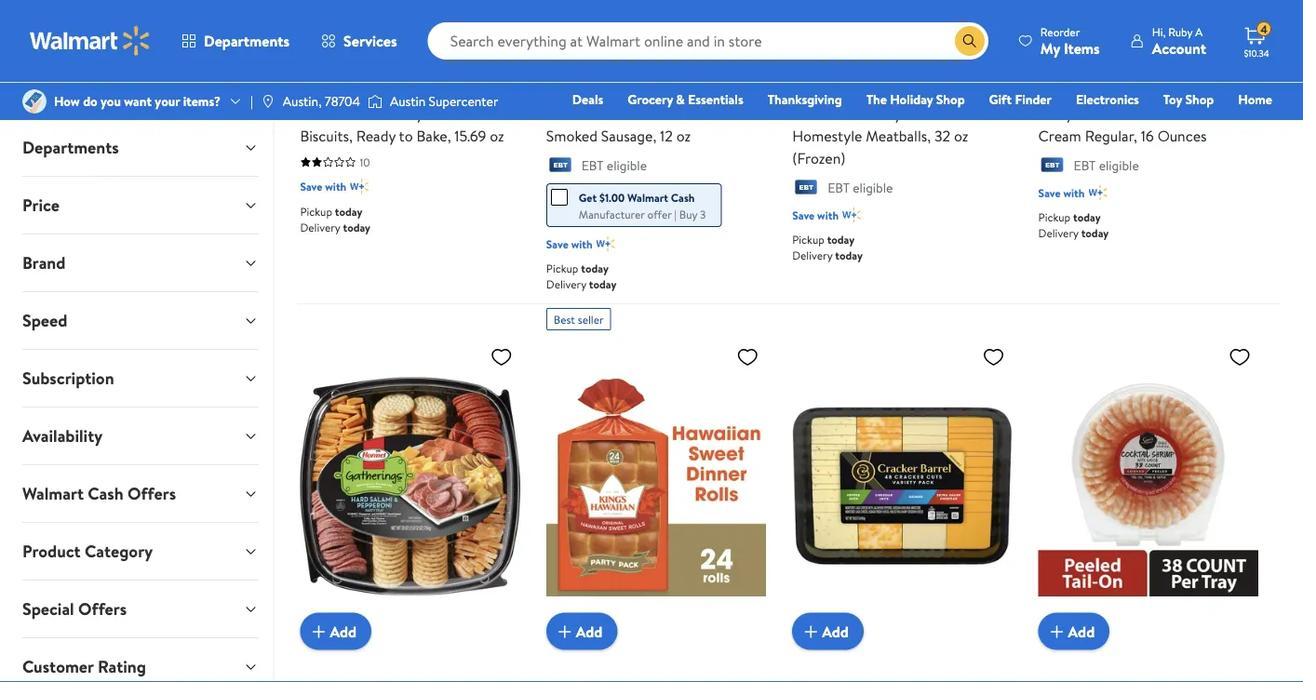 Task type: vqa. For each thing, say whether or not it's contained in the screenshot.
4 inside '$ 4 98 31.7 ¢/oz Red Lobster Honey Butter Frozen Biscuits, Ready to Bake, 15.69 oz'
yes



Task type: describe. For each thing, give the bounding box(es) containing it.
walmart cash offers button
[[7, 466, 273, 523]]

offers inside tab
[[128, 482, 176, 506]]

&
[[677, 90, 685, 109]]

supercenter
[[429, 92, 499, 110]]

pickup for 2
[[1039, 210, 1071, 225]]

lobster
[[329, 103, 378, 124]]

product category tab
[[7, 523, 273, 580]]

departments button
[[166, 19, 306, 63]]

do
[[83, 92, 98, 110]]

delivery for 2
[[1039, 225, 1079, 241]]

walmart+ link
[[1209, 115, 1282, 136]]

honey
[[381, 103, 423, 124]]

fully
[[872, 103, 902, 124]]

add to favorites list, hormel gatherings, hard salami and pepperoni withcheese and crackers,  28oz deli party tray image
[[491, 345, 513, 369]]

my
[[1041, 38, 1061, 58]]

registry
[[1059, 116, 1106, 135]]

$ for 3
[[550, 69, 558, 90]]

subscription
[[22, 367, 114, 390]]

smoked
[[547, 125, 598, 146]]

96
[[818, 69, 835, 89]]

pickup today delivery today for 2
[[1039, 210, 1110, 241]]

rating
[[98, 656, 146, 679]]

gift finder link
[[981, 89, 1061, 109]]

1 horizontal spatial 3
[[700, 207, 706, 223]]

add to favorites list, king's hawaiian original hawaiian sweet dinner rolls, 24 count, 24 oz image
[[737, 345, 759, 369]]

10
[[360, 154, 370, 170]]

product category button
[[7, 523, 273, 580]]

walmart plus image
[[597, 235, 615, 253]]

customer rating button
[[7, 639, 273, 683]]

walmart plus image for 4
[[350, 178, 369, 196]]

cash inside dropdown button
[[88, 482, 124, 506]]

add $1.00 reward walmart plus, element
[[551, 188, 695, 207]]

pickup today delivery today for 6
[[793, 232, 863, 264]]

32
[[935, 125, 951, 146]]

sour
[[1189, 103, 1218, 124]]

reorder
[[1041, 24, 1081, 40]]

$10.34
[[1245, 47, 1270, 59]]

with for 4
[[325, 179, 347, 195]]

your
[[155, 92, 180, 110]]

$ for 4
[[304, 69, 311, 90]]

grocery & essentials link
[[620, 89, 752, 109]]

add to favorites list, sam's choice cooked medium shrimp cocktail ring with sauce, 16 oz image
[[1229, 345, 1252, 369]]

pickup for 4
[[300, 204, 332, 219]]

gift finder
[[990, 90, 1052, 109]]

16
[[1142, 125, 1155, 146]]

departments button
[[7, 119, 273, 176]]

offers inside tab
[[78, 598, 127, 621]]

offer
[[648, 207, 672, 223]]

 image for austin supercenter
[[368, 92, 383, 111]]

¢/oz for 2
[[1117, 73, 1144, 94]]

3 inside $ 3 98 $5.31/lb hillshire farm beef lit'l smokies smoked sausage, 12 oz
[[560, 66, 571, 97]]

$1.00
[[600, 189, 625, 205]]

0 vertical spatial 4
[[1261, 21, 1268, 37]]

oz for 6
[[955, 125, 969, 146]]

sam's choice cooked medium shrimp cocktail ring with sauce, 16 oz image
[[1039, 338, 1259, 636]]

Walmart Site-Wide search field
[[428, 22, 989, 60]]

hillshire
[[547, 103, 599, 124]]

add to cart image for cracker barrel cracker cuts pepper jack, cheddar jack, asiago & extra sharp cheddar cheese slice variety pack, 48 ct tray image
[[800, 621, 823, 643]]

with for 6
[[818, 207, 839, 223]]

cracker barrel cracker cuts pepper jack, cheddar jack, asiago & extra sharp cheddar cheese slice variety pack, 48 ct tray image
[[793, 338, 1013, 636]]

king's hawaiian original hawaiian sweet dinner rolls, 24 count, 24 oz image
[[547, 338, 767, 636]]

finder
[[1016, 90, 1052, 109]]

speed button
[[7, 292, 273, 349]]

 image for how do you want your items?
[[22, 89, 47, 114]]

sponsored
[[300, 46, 351, 62]]

Search search field
[[428, 22, 989, 60]]

biscuits,
[[300, 125, 353, 146]]

you
[[101, 92, 121, 110]]

deals
[[573, 90, 604, 109]]

essentials
[[689, 90, 744, 109]]

ebt image for 2
[[1039, 157, 1067, 176]]

price
[[22, 194, 59, 217]]

21.8
[[842, 73, 866, 94]]

special offers button
[[7, 581, 273, 638]]

2 shop from the left
[[1186, 90, 1215, 109]]

pickup today delivery today for 4
[[300, 204, 371, 235]]

deals link
[[564, 89, 612, 109]]

customer
[[22, 656, 94, 679]]

walmart plus image for 2
[[1089, 183, 1108, 202]]

6
[[806, 66, 818, 97]]

departments tab
[[7, 119, 273, 176]]

customer rating
[[22, 656, 146, 679]]

$ 6 96 21.8 ¢/oz great value fully cooked homestyle meatballs, 32 oz (frozen)
[[793, 66, 969, 168]]

austin,
[[283, 92, 322, 110]]

speed
[[22, 309, 67, 333]]

1 shop from the left
[[937, 90, 965, 109]]

with left walmart plus icon at the left of the page
[[572, 236, 593, 252]]

butter
[[427, 103, 469, 124]]

pickup for 6
[[793, 232, 825, 248]]

walmart cash offers tab
[[7, 466, 273, 523]]

save with left walmart plus icon at the left of the page
[[547, 236, 593, 252]]

$ for 2
[[1043, 69, 1050, 90]]

buy
[[680, 207, 698, 223]]

best seller
[[554, 311, 604, 327]]

search icon image
[[963, 34, 978, 48]]

$ 2 48 15.5 ¢/oz daisy pure and natural sour cream regular, 16 ounces
[[1039, 66, 1218, 146]]

thanksgiving
[[768, 90, 843, 109]]

price button
[[7, 177, 273, 234]]

48
[[1064, 69, 1082, 89]]

add to cart image for the sam's choice cooked medium shrimp cocktail ring with sauce, 16 oz 'image'
[[1047, 621, 1069, 643]]

walmart image
[[30, 26, 151, 56]]

with for 2
[[1064, 185, 1085, 201]]

grocery & essentials
[[628, 90, 744, 109]]

value
[[833, 103, 868, 124]]

reorder my items
[[1041, 24, 1101, 58]]

items
[[1064, 38, 1101, 58]]

product category
[[22, 540, 153, 564]]

pure
[[1077, 103, 1107, 124]]

subscription tab
[[7, 350, 273, 407]]

and
[[1111, 103, 1134, 124]]

save with for 4
[[300, 179, 347, 195]]

¢/oz for 6
[[870, 73, 897, 94]]

toy
[[1164, 90, 1183, 109]]

product
[[22, 540, 81, 564]]

ounces
[[1158, 125, 1208, 146]]

services
[[344, 31, 397, 51]]

walmart plus image for 6
[[843, 206, 862, 224]]

meatballs,
[[866, 125, 932, 146]]

78704
[[325, 92, 360, 110]]

ebt eligible for 2
[[1074, 156, 1140, 174]]

12
[[660, 125, 673, 146]]

departments inside departments popup button
[[204, 31, 290, 51]]

$5.31/lb
[[596, 73, 644, 94]]



Task type: locate. For each thing, give the bounding box(es) containing it.
¢/oz inside the $ 4 98 31.7 ¢/oz red lobster honey butter frozen biscuits, ready to bake, 15.69 oz
[[378, 73, 406, 94]]

2 98 from the left
[[571, 69, 588, 89]]

1 horizontal spatial |
[[675, 207, 677, 223]]

departments inside departments dropdown button
[[22, 136, 119, 159]]

1 horizontal spatial ¢/oz
[[870, 73, 897, 94]]

1 horizontal spatial oz
[[677, 125, 691, 146]]

beef
[[639, 103, 670, 124]]

0 vertical spatial |
[[251, 92, 253, 110]]

ebt image
[[547, 157, 574, 176]]

manufacturer offer |  buy 3
[[579, 207, 706, 223]]

ebt image down (frozen)
[[793, 180, 821, 198]]

98 up 78704
[[327, 69, 344, 89]]

daisy pure and natural sour cream regular, 16 ounces image
[[1039, 0, 1259, 16]]

$ inside $ 6 96 21.8 ¢/oz great value fully cooked homestyle meatballs, 32 oz (frozen)
[[797, 69, 804, 90]]

ebt right ebt icon at the top left of the page
[[582, 156, 604, 174]]

walmart up manufacturer offer |  buy 3
[[628, 189, 669, 205]]

¢/oz right 21.8
[[870, 73, 897, 94]]

2 horizontal spatial  image
[[368, 92, 383, 111]]

 image right 78704
[[368, 92, 383, 111]]

 image
[[22, 89, 47, 114], [368, 92, 383, 111], [261, 94, 276, 109]]

1 horizontal spatial walmart plus image
[[843, 206, 862, 224]]

1 vertical spatial offers
[[78, 598, 127, 621]]

1 horizontal spatial ebt eligible
[[828, 178, 894, 197]]

debit
[[1162, 116, 1193, 135]]

hormel gatherings, hard salami and pepperoni withcheese and crackers,  28oz deli party tray image
[[300, 338, 520, 636]]

1 horizontal spatial cash
[[671, 189, 695, 205]]

0 vertical spatial ebt image
[[1039, 157, 1067, 176]]

| right items?
[[251, 92, 253, 110]]

thanksgiving link
[[760, 89, 851, 109]]

offers right special
[[78, 598, 127, 621]]

ebt
[[582, 156, 604, 174], [1074, 156, 1097, 174], [828, 178, 850, 197]]

 image left 'austin,'
[[261, 94, 276, 109]]

2 horizontal spatial walmart plus image
[[1089, 183, 1108, 202]]

¢/oz for 4
[[378, 73, 406, 94]]

2
[[1052, 66, 1064, 97]]

0 horizontal spatial cash
[[88, 482, 124, 506]]

0 vertical spatial cash
[[671, 189, 695, 205]]

pickup down cream
[[1039, 210, 1071, 225]]

frozen
[[472, 103, 516, 124]]

farm
[[603, 103, 636, 124]]

austin, 78704
[[283, 92, 360, 110]]

walmart plus image down 'regular,'
[[1089, 183, 1108, 202]]

0 horizontal spatial eligible
[[607, 156, 647, 174]]

add to cart image
[[1047, 2, 1069, 24], [800, 621, 823, 643], [1047, 621, 1069, 643]]

98 up deals
[[571, 69, 588, 89]]

grocery
[[628, 90, 673, 109]]

1 horizontal spatial walmart
[[628, 189, 669, 205]]

98 for 4
[[327, 69, 344, 89]]

save for 4
[[300, 179, 323, 195]]

availability
[[22, 425, 103, 448]]

how do you want your items?
[[54, 92, 221, 110]]

want
[[124, 92, 152, 110]]

2 horizontal spatial ¢/oz
[[1117, 73, 1144, 94]]

0 horizontal spatial |
[[251, 92, 253, 110]]

departments up items?
[[204, 31, 290, 51]]

with down cream
[[1064, 185, 1085, 201]]

regular,
[[1086, 125, 1138, 146]]

0 horizontal spatial 4
[[313, 66, 327, 97]]

fashion link
[[983, 115, 1043, 136]]

how
[[54, 92, 80, 110]]

1 horizontal spatial shop
[[1186, 90, 1215, 109]]

 image for austin, 78704
[[261, 94, 276, 109]]

walmart+
[[1218, 116, 1273, 135]]

eligible for 6
[[853, 178, 894, 197]]

3 ¢/oz from the left
[[1117, 73, 1144, 94]]

oz inside $ 3 98 $5.31/lb hillshire farm beef lit'l smokies smoked sausage, 12 oz
[[677, 125, 691, 146]]

 image left how at the left top of page
[[22, 89, 47, 114]]

account
[[1153, 38, 1207, 58]]

pickup
[[300, 204, 332, 219], [1039, 210, 1071, 225], [793, 232, 825, 248], [547, 261, 579, 277]]

1 98 from the left
[[327, 69, 344, 89]]

¢/oz inside $ 2 48 15.5 ¢/oz daisy pure and natural sour cream regular, 16 ounces
[[1117, 73, 1144, 94]]

cash
[[671, 189, 695, 205], [88, 482, 124, 506]]

1 horizontal spatial 4
[[1261, 21, 1268, 37]]

shop right toy
[[1186, 90, 1215, 109]]

pickup today delivery today down 10 on the left of page
[[300, 204, 371, 235]]

walmart plus image down 10 on the left of page
[[350, 178, 369, 196]]

home link
[[1231, 89, 1282, 109]]

0 vertical spatial walmart
[[628, 189, 669, 205]]

$ left 6 at the top of the page
[[797, 69, 804, 90]]

$ up 'austin,'
[[304, 69, 311, 90]]

ebt eligible
[[582, 156, 647, 174], [1074, 156, 1140, 174], [828, 178, 894, 197]]

2 horizontal spatial eligible
[[1100, 156, 1140, 174]]

with down biscuits,
[[325, 179, 347, 195]]

registry link
[[1050, 115, 1115, 136]]

4 $ from the left
[[1043, 69, 1050, 90]]

ebt image down cream
[[1039, 157, 1067, 176]]

0 vertical spatial departments
[[204, 31, 290, 51]]

walmart inside walmart cash offers dropdown button
[[22, 482, 84, 506]]

$ for 6
[[797, 69, 804, 90]]

eligible for 3
[[607, 156, 647, 174]]

1 vertical spatial cash
[[88, 482, 124, 506]]

cash inside add $1.00 reward walmart plus, element
[[671, 189, 695, 205]]

walmart plus image down (frozen)
[[843, 206, 862, 224]]

oz inside $ 6 96 21.8 ¢/oz great value fully cooked homestyle meatballs, 32 oz (frozen)
[[955, 125, 969, 146]]

walmart inside add $1.00 reward walmart plus, element
[[628, 189, 669, 205]]

customer rating tab
[[7, 639, 273, 683]]

1 vertical spatial |
[[675, 207, 677, 223]]

¢/oz
[[378, 73, 406, 94], [870, 73, 897, 94], [1117, 73, 1144, 94]]

save down (frozen)
[[793, 207, 815, 223]]

$ up hillshire at the top
[[550, 69, 558, 90]]

0 horizontal spatial ¢/oz
[[378, 73, 406, 94]]

with down (frozen)
[[818, 207, 839, 223]]

save
[[300, 179, 323, 195], [1039, 185, 1061, 201], [793, 207, 815, 223], [547, 236, 569, 252]]

$ inside $ 2 48 15.5 ¢/oz daisy pure and natural sour cream regular, 16 ounces
[[1043, 69, 1050, 90]]

ebt image
[[1039, 157, 1067, 176], [793, 180, 821, 198]]

speed tab
[[7, 292, 273, 349]]

home fashion
[[991, 90, 1273, 135]]

oz down frozen
[[490, 125, 504, 146]]

save down cream
[[1039, 185, 1061, 201]]

ebt for 3
[[582, 156, 604, 174]]

98 inside $ 3 98 $5.31/lb hillshire farm beef lit'l smokies smoked sausage, 12 oz
[[571, 69, 588, 89]]

1 horizontal spatial 98
[[571, 69, 588, 89]]

eligible down 'regular,'
[[1100, 156, 1140, 174]]

oz
[[490, 125, 504, 146], [677, 125, 691, 146], [955, 125, 969, 146]]

2 horizontal spatial oz
[[955, 125, 969, 146]]

4 inside the $ 4 98 31.7 ¢/oz red lobster honey butter frozen biscuits, ready to bake, 15.69 oz
[[313, 66, 327, 97]]

0 horizontal spatial departments
[[22, 136, 119, 159]]

save with down cream
[[1039, 185, 1085, 201]]

get $1.00 walmart cash
[[579, 189, 695, 205]]

today
[[335, 204, 363, 219], [1074, 210, 1102, 225], [343, 219, 371, 235], [1082, 225, 1110, 241], [828, 232, 855, 248], [836, 248, 863, 264], [581, 261, 609, 277], [589, 277, 617, 292]]

save down biscuits,
[[300, 179, 323, 195]]

gift
[[990, 90, 1012, 109]]

austin supercenter
[[390, 92, 499, 110]]

0 horizontal spatial ebt image
[[793, 180, 821, 198]]

delivery for 4
[[300, 219, 340, 235]]

(frozen)
[[793, 148, 846, 168]]

1 horizontal spatial ebt
[[828, 178, 850, 197]]

shop up the 32 at top right
[[937, 90, 965, 109]]

15.5
[[1089, 73, 1113, 94]]

price tab
[[7, 177, 273, 234]]

2 horizontal spatial ebt eligible
[[1074, 156, 1140, 174]]

ebt eligible up $1.00
[[582, 156, 647, 174]]

holiday
[[891, 90, 934, 109]]

0 horizontal spatial walmart
[[22, 482, 84, 506]]

0 horizontal spatial oz
[[490, 125, 504, 146]]

¢/oz inside $ 6 96 21.8 ¢/oz great value fully cooked homestyle meatballs, 32 oz (frozen)
[[870, 73, 897, 94]]

1 horizontal spatial  image
[[261, 94, 276, 109]]

1 vertical spatial 4
[[313, 66, 327, 97]]

$ left 2
[[1043, 69, 1050, 90]]

0 vertical spatial 3
[[560, 66, 571, 97]]

ebt for 6
[[828, 178, 850, 197]]

walmart plus image
[[350, 178, 369, 196], [1089, 183, 1108, 202], [843, 206, 862, 224]]

availability button
[[7, 408, 273, 465]]

lit'l
[[673, 103, 696, 124]]

¢/oz right 31.7
[[378, 73, 406, 94]]

the
[[867, 90, 888, 109]]

a
[[1196, 24, 1203, 40]]

save for 2
[[1039, 185, 1061, 201]]

ebt for 2
[[1074, 156, 1097, 174]]

0 horizontal spatial 3
[[560, 66, 571, 97]]

ebt eligible down (frozen)
[[828, 178, 894, 197]]

0 horizontal spatial 98
[[327, 69, 344, 89]]

$ inside $ 3 98 $5.31/lb hillshire farm beef lit'l smokies smoked sausage, 12 oz
[[550, 69, 558, 90]]

1 horizontal spatial ebt image
[[1039, 157, 1067, 176]]

ebt eligible down 'regular,'
[[1074, 156, 1140, 174]]

pickup today delivery today down (frozen)
[[793, 232, 863, 264]]

oz right 12
[[677, 125, 691, 146]]

ready
[[356, 125, 396, 146]]

0 horizontal spatial walmart plus image
[[350, 178, 369, 196]]

special offers tab
[[7, 581, 273, 638]]

15.69
[[455, 125, 487, 146]]

|
[[251, 92, 253, 110], [675, 207, 677, 223]]

31.7
[[352, 73, 375, 94]]

electronics
[[1077, 90, 1140, 109]]

1 ¢/oz from the left
[[378, 73, 406, 94]]

ebt down cream
[[1074, 156, 1097, 174]]

the holiday shop
[[867, 90, 965, 109]]

one
[[1130, 116, 1158, 135]]

$ inside the $ 4 98 31.7 ¢/oz red lobster honey butter frozen biscuits, ready to bake, 15.69 oz
[[304, 69, 311, 90]]

shop
[[937, 90, 965, 109], [1186, 90, 1215, 109]]

cash up category
[[88, 482, 124, 506]]

0 horizontal spatial ebt
[[582, 156, 604, 174]]

save with down (frozen)
[[793, 207, 839, 223]]

pickup today delivery today down cream
[[1039, 210, 1110, 241]]

delivery for 6
[[793, 248, 833, 264]]

save down get $1.00 walmart cash checkbox
[[547, 236, 569, 252]]

1 vertical spatial 3
[[700, 207, 706, 223]]

availability tab
[[7, 408, 273, 465]]

subscription button
[[7, 350, 273, 407]]

great
[[793, 103, 830, 124]]

98
[[327, 69, 344, 89], [571, 69, 588, 89]]

0 horizontal spatial  image
[[22, 89, 47, 114]]

ebt eligible for 3
[[582, 156, 647, 174]]

ebt down (frozen)
[[828, 178, 850, 197]]

pickup today delivery today down walmart plus icon at the left of the page
[[547, 261, 617, 292]]

1 oz from the left
[[490, 125, 504, 146]]

1 horizontal spatial departments
[[204, 31, 290, 51]]

delivery
[[300, 219, 340, 235], [1039, 225, 1079, 241], [793, 248, 833, 264], [547, 277, 587, 292]]

cash up buy
[[671, 189, 695, 205]]

brand tab
[[7, 235, 273, 292]]

ad disclaimer and feedback for ingridsponsoredproducts image
[[355, 46, 370, 61]]

eligible down meatballs,
[[853, 178, 894, 197]]

98 inside the $ 4 98 31.7 ¢/oz red lobster honey butter frozen biscuits, ready to bake, 15.69 oz
[[327, 69, 344, 89]]

ebt eligible for 6
[[828, 178, 894, 197]]

get
[[579, 189, 597, 205]]

1 vertical spatial departments
[[22, 136, 119, 159]]

1 horizontal spatial eligible
[[853, 178, 894, 197]]

save with for 6
[[793, 207, 839, 223]]

2 $ from the left
[[550, 69, 558, 90]]

daisy
[[1039, 103, 1073, 124]]

save with for 2
[[1039, 185, 1085, 201]]

pickup up best
[[547, 261, 579, 277]]

0 horizontal spatial shop
[[937, 90, 965, 109]]

1 vertical spatial ebt image
[[793, 180, 821, 198]]

special offers
[[22, 598, 127, 621]]

one debit
[[1130, 116, 1193, 135]]

4 up $10.34
[[1261, 21, 1268, 37]]

offers down the availability tab
[[128, 482, 176, 506]]

homestyle
[[793, 125, 863, 146]]

2 ¢/oz from the left
[[870, 73, 897, 94]]

Get $1.00 Walmart Cash checkbox
[[551, 189, 568, 206]]

3 oz from the left
[[955, 125, 969, 146]]

3 $ from the left
[[797, 69, 804, 90]]

manufacturer
[[579, 207, 645, 223]]

oz for 3
[[677, 125, 691, 146]]

oz inside the $ 4 98 31.7 ¢/oz red lobster honey butter frozen biscuits, ready to bake, 15.69 oz
[[490, 125, 504, 146]]

one debit link
[[1122, 115, 1202, 136]]

0 horizontal spatial ebt eligible
[[582, 156, 647, 174]]

special
[[22, 598, 74, 621]]

add to favorites list, cracker barrel cracker cuts pepper jack, cheddar jack, asiago & extra sharp cheddar cheese slice variety pack, 48 ct tray image
[[983, 345, 1006, 369]]

4 down sponsored at top
[[313, 66, 327, 97]]

98 for 3
[[571, 69, 588, 89]]

ebt image for 6
[[793, 180, 821, 198]]

| left buy
[[675, 207, 677, 223]]

1 vertical spatial walmart
[[22, 482, 84, 506]]

eligible down sausage,
[[607, 156, 647, 174]]

pickup down (frozen)
[[793, 232, 825, 248]]

pickup down biscuits,
[[300, 204, 332, 219]]

bake,
[[417, 125, 451, 146]]

home
[[1239, 90, 1273, 109]]

1 $ from the left
[[304, 69, 311, 90]]

save with down biscuits,
[[300, 179, 347, 195]]

the holiday shop link
[[858, 89, 974, 109]]

$ 3 98 $5.31/lb hillshire farm beef lit'l smokies smoked sausage, 12 oz
[[547, 66, 752, 146]]

austin
[[390, 92, 426, 110]]

3 right buy
[[700, 207, 706, 223]]

natural
[[1137, 103, 1185, 124]]

2 oz from the left
[[677, 125, 691, 146]]

walmart up product
[[22, 482, 84, 506]]

2 horizontal spatial ebt
[[1074, 156, 1097, 174]]

oz right the 32 at top right
[[955, 125, 969, 146]]

eligible for 2
[[1100, 156, 1140, 174]]

add to cart image
[[554, 2, 576, 24], [800, 2, 823, 24], [308, 621, 330, 643], [554, 621, 576, 643]]

3
[[560, 66, 571, 97], [700, 207, 706, 223]]

0 vertical spatial offers
[[128, 482, 176, 506]]

cream
[[1039, 125, 1082, 146]]

red
[[300, 103, 326, 124]]

departments down how at the left top of page
[[22, 136, 119, 159]]

save for 6
[[793, 207, 815, 223]]

brand button
[[7, 235, 273, 292]]

$ 4 98 31.7 ¢/oz red lobster honey butter frozen biscuits, ready to bake, 15.69 oz
[[300, 66, 516, 146]]

¢/oz right 15.5
[[1117, 73, 1144, 94]]

hi,
[[1153, 24, 1166, 40]]

3 left deals
[[560, 66, 571, 97]]

toy shop
[[1164, 90, 1215, 109]]



